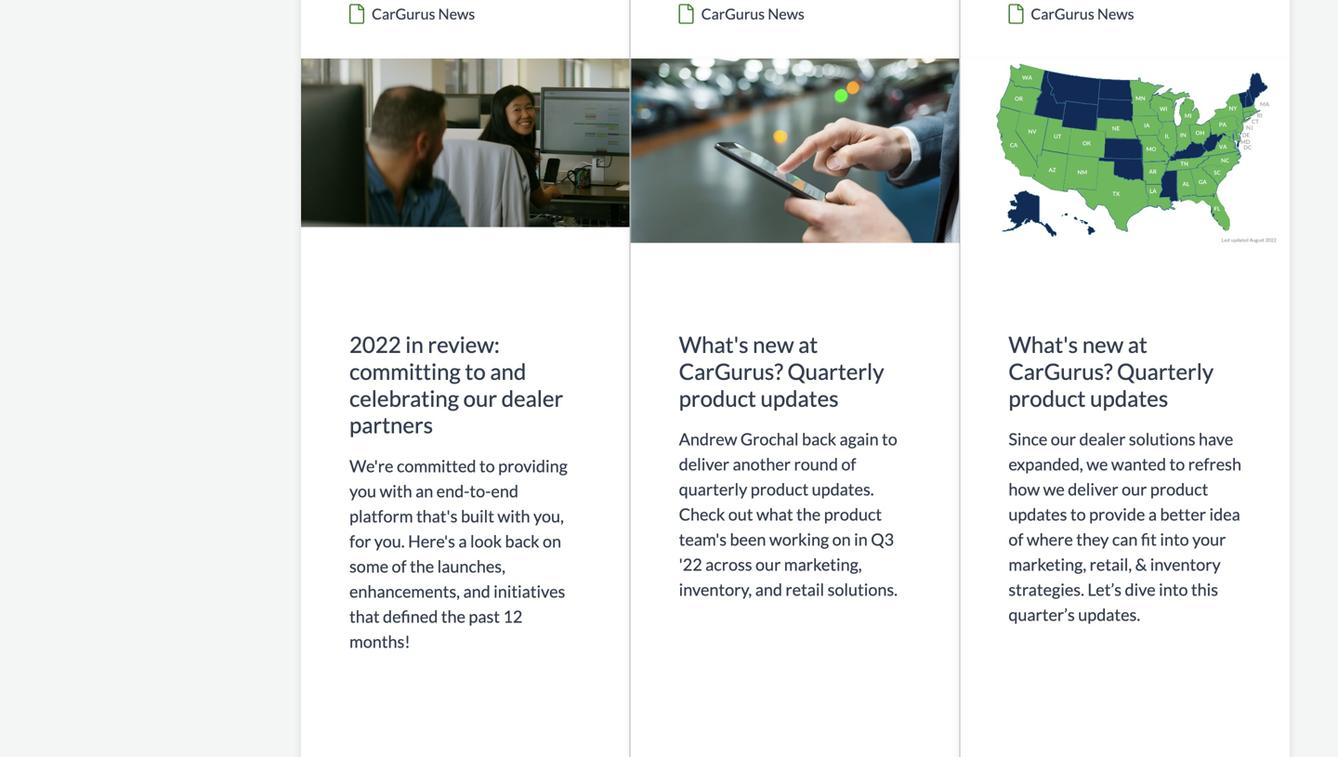 Task type: vqa. For each thing, say whether or not it's contained in the screenshot.
Request a demo
no



Task type: describe. For each thing, give the bounding box(es) containing it.
expanded,
[[1009, 454, 1083, 474]]

cargurus? for our
[[1009, 358, 1113, 385]]

0 vertical spatial into
[[1160, 529, 1189, 550]]

what's new at cargurus? quarterly product updates for dealer
[[1009, 331, 1214, 411]]

we're
[[349, 456, 394, 476]]

refresh
[[1188, 454, 1241, 474]]

to inside we're committed to providing you with an end-to-end platform that's built with you, for you. here's a look back on some of the launches, enhancements, and initiatives that defined the past 12 months!
[[479, 456, 495, 476]]

a for updates
[[1148, 504, 1157, 525]]

at for dealer
[[1128, 331, 1148, 358]]

2022 in review: committing to and celebrating our dealer partners
[[349, 331, 563, 438]]

and inside 2022 in review: committing to and celebrating our dealer partners
[[490, 358, 526, 385]]

our inside the andrew grochal back again to deliver another round of quarterly product updates. check out what the product team's been working on in q3 '22 across our marketing, inventory, and retail solutions.
[[756, 554, 781, 575]]

'22
[[679, 554, 702, 575]]

on inside we're committed to providing you with an end-to-end platform that's built with you, for you. here's a look back on some of the launches, enhancements, and initiatives that defined the past 12 months!
[[543, 531, 561, 551]]

in inside the andrew grochal back again to deliver another round of quarterly product updates. check out what the product team's been working on in q3 '22 across our marketing, inventory, and retail solutions.
[[854, 529, 868, 550]]

cargurus for first file image from the right
[[701, 5, 765, 23]]

2022
[[349, 331, 401, 358]]

retail,
[[1090, 554, 1132, 575]]

here's
[[408, 531, 455, 551]]

can
[[1112, 529, 1138, 550]]

1 vertical spatial the
[[410, 556, 434, 577]]

quarter's
[[1009, 605, 1075, 625]]

product up q3
[[824, 504, 882, 525]]

across
[[705, 554, 752, 575]]

the inside the andrew grochal back again to deliver another round of quarterly product updates. check out what the product team's been working on in q3 '22 across our marketing, inventory, and retail solutions.
[[796, 504, 821, 525]]

inventory,
[[679, 579, 752, 600]]

what's for since
[[1009, 331, 1078, 358]]

2 cargurus news link from the left
[[631, 0, 959, 59]]

cargurus news for file icon
[[1031, 5, 1134, 23]]

andrew
[[679, 429, 737, 449]]

that's
[[416, 506, 458, 526]]

to inside the andrew grochal back again to deliver another round of quarterly product updates. check out what the product team's been working on in q3 '22 across our marketing, inventory, and retail solutions.
[[882, 429, 897, 449]]

built
[[461, 506, 494, 526]]

again
[[840, 429, 879, 449]]

to down solutions
[[1169, 454, 1185, 474]]

product up the andrew
[[679, 385, 756, 411]]

a for celebrating
[[459, 531, 467, 551]]

strategies.
[[1009, 579, 1084, 600]]

deliver inside the andrew grochal back again to deliver another round of quarterly product updates. check out what the product team's been working on in q3 '22 across our marketing, inventory, and retail solutions.
[[679, 454, 730, 474]]

new for back
[[753, 331, 794, 358]]

image to illustrate article content image for back
[[631, 59, 959, 283]]

on inside the andrew grochal back again to deliver another round of quarterly product updates. check out what the product team's been working on in q3 '22 across our marketing, inventory, and retail solutions.
[[832, 529, 851, 550]]

dealer inside 2022 in review: committing to and celebrating our dealer partners
[[501, 385, 563, 411]]

what
[[756, 504, 793, 525]]

cargurus news for second file image from right
[[372, 5, 475, 23]]

of inside the andrew grochal back again to deliver another round of quarterly product updates. check out what the product team's been working on in q3 '22 across our marketing, inventory, and retail solutions.
[[841, 454, 856, 474]]

news for second file image from right
[[438, 5, 475, 23]]

&
[[1135, 554, 1147, 575]]

1 horizontal spatial with
[[498, 506, 530, 526]]

where
[[1027, 529, 1073, 550]]

updates inside 'since our dealer solutions have expanded, we wanted to refresh how we deliver our product updates to provide a better idea of where they can fit into your marketing, retail, & inventory strategies. let's dive into this quarter's updates.'
[[1009, 504, 1067, 525]]

3 cargurus news link from the left
[[960, 0, 1290, 59]]

out
[[728, 504, 753, 525]]

you.
[[374, 531, 405, 551]]

round
[[794, 454, 838, 474]]

of inside we're committed to providing you with an end-to-end platform that's built with you, for you. here's a look back on some of the launches, enhancements, and initiatives that defined the past 12 months!
[[392, 556, 407, 577]]

to inside 2022 in review: committing to and celebrating our dealer partners
[[465, 358, 486, 385]]

that
[[349, 606, 380, 627]]

at for back
[[798, 331, 818, 358]]

quarterly
[[679, 479, 747, 500]]

0 horizontal spatial with
[[380, 481, 412, 501]]

2 vertical spatial the
[[441, 606, 465, 627]]

an
[[415, 481, 433, 501]]

our down wanted
[[1122, 479, 1147, 500]]

we're committed to providing you with an end-to-end platform that's built with you, for you. here's a look back on some of the launches, enhancements, and initiatives that defined the past 12 months!
[[349, 456, 568, 652]]

grochal
[[741, 429, 799, 449]]

better
[[1160, 504, 1206, 525]]

you
[[349, 481, 376, 501]]

in inside 2022 in review: committing to and celebrating our dealer partners
[[405, 331, 424, 358]]

enhancements,
[[349, 581, 460, 602]]

image to illustrate article content image for dealer
[[960, 59, 1290, 283]]

months!
[[349, 631, 410, 652]]

image to illustrate article content image for to
[[301, 59, 630, 283]]

what's for andrew
[[679, 331, 749, 358]]

platform
[[349, 506, 413, 526]]

updates. inside the andrew grochal back again to deliver another round of quarterly product updates. check out what the product team's been working on in q3 '22 across our marketing, inventory, and retail solutions.
[[812, 479, 874, 500]]

how
[[1009, 479, 1040, 500]]

of inside 'since our dealer solutions have expanded, we wanted to refresh how we deliver our product updates to provide a better idea of where they can fit into your marketing, retail, & inventory strategies. let's dive into this quarter's updates.'
[[1009, 529, 1024, 550]]

updates for dealer
[[1090, 385, 1168, 411]]



Task type: locate. For each thing, give the bounding box(es) containing it.
retail
[[786, 579, 824, 600]]

0 vertical spatial updates.
[[812, 479, 874, 500]]

into down inventory
[[1159, 579, 1188, 600]]

1 horizontal spatial new
[[1082, 331, 1124, 358]]

2 horizontal spatial of
[[1009, 529, 1024, 550]]

0 horizontal spatial of
[[392, 556, 407, 577]]

of down again
[[841, 454, 856, 474]]

0 horizontal spatial news
[[438, 5, 475, 23]]

news
[[438, 5, 475, 23], [768, 5, 805, 23], [1097, 5, 1134, 23]]

1 horizontal spatial on
[[832, 529, 851, 550]]

look
[[470, 531, 502, 551]]

have
[[1199, 429, 1233, 449]]

news for first file image from the right
[[768, 5, 805, 23]]

1 file image from the left
[[349, 0, 372, 29]]

0 horizontal spatial what's new at cargurus? quarterly product updates
[[679, 331, 884, 411]]

1 quarterly from the left
[[788, 358, 884, 385]]

updates. inside 'since our dealer solutions have expanded, we wanted to refresh how we deliver our product updates to provide a better idea of where they can fit into your marketing, retail, & inventory strategies. let's dive into this quarter's updates.'
[[1078, 605, 1140, 625]]

this
[[1191, 579, 1218, 600]]

and down review:
[[490, 358, 526, 385]]

0 horizontal spatial cargurus news
[[372, 5, 475, 23]]

0 vertical spatial the
[[796, 504, 821, 525]]

we down expanded,
[[1043, 479, 1065, 500]]

initiatives
[[494, 581, 565, 602]]

3 news from the left
[[1097, 5, 1134, 23]]

1 horizontal spatial file image
[[679, 0, 701, 29]]

a inside we're committed to providing you with an end-to-end platform that's built with you, for you. here's a look back on some of the launches, enhancements, and initiatives that defined the past 12 months!
[[459, 531, 467, 551]]

0 horizontal spatial updates
[[761, 385, 839, 411]]

0 vertical spatial we
[[1087, 454, 1108, 474]]

1 image to illustrate article content image from the left
[[301, 59, 630, 283]]

new for dealer
[[1082, 331, 1124, 358]]

what's new at cargurus? quarterly product updates
[[679, 331, 884, 411], [1009, 331, 1214, 411]]

cargurus for file icon
[[1031, 5, 1094, 23]]

0 vertical spatial with
[[380, 481, 412, 501]]

marketing, up strategies.
[[1009, 554, 1086, 575]]

launches,
[[437, 556, 505, 577]]

3 image to illustrate article content image from the left
[[960, 59, 1290, 283]]

check
[[679, 504, 725, 525]]

3 cargurus from the left
[[1031, 5, 1094, 23]]

what's new at cargurus? quarterly product updates up solutions
[[1009, 331, 1214, 411]]

dealer
[[501, 385, 563, 411], [1079, 429, 1126, 449]]

end
[[491, 481, 518, 501]]

the
[[796, 504, 821, 525], [410, 556, 434, 577], [441, 606, 465, 627]]

cargurus news for first file image from the right
[[701, 5, 805, 23]]

and left retail
[[755, 579, 782, 600]]

2 horizontal spatial cargurus
[[1031, 5, 1094, 23]]

at
[[798, 331, 818, 358], [1128, 331, 1148, 358]]

2 horizontal spatial cargurus news
[[1031, 5, 1134, 23]]

1 horizontal spatial marketing,
[[1009, 554, 1086, 575]]

marketing, inside 'since our dealer solutions have expanded, we wanted to refresh how we deliver our product updates to provide a better idea of where they can fit into your marketing, retail, & inventory strategies. let's dive into this quarter's updates.'
[[1009, 554, 1086, 575]]

1 vertical spatial with
[[498, 506, 530, 526]]

andrew grochal back again to deliver another round of quarterly product updates. check out what the product team's been working on in q3 '22 across our marketing, inventory, and retail solutions.
[[679, 429, 898, 600]]

providing
[[498, 456, 568, 476]]

our
[[463, 385, 497, 411], [1051, 429, 1076, 449], [1122, 479, 1147, 500], [756, 554, 781, 575]]

quarterly up again
[[788, 358, 884, 385]]

file image
[[1009, 0, 1031, 29]]

2 horizontal spatial news
[[1097, 5, 1134, 23]]

1 news from the left
[[438, 5, 475, 23]]

marketing, inside the andrew grochal back again to deliver another round of quarterly product updates. check out what the product team's been working on in q3 '22 across our marketing, inventory, and retail solutions.
[[784, 554, 862, 575]]

1 vertical spatial updates.
[[1078, 605, 1140, 625]]

1 horizontal spatial updates.
[[1078, 605, 1140, 625]]

1 horizontal spatial cargurus news link
[[631, 0, 959, 59]]

updates
[[761, 385, 839, 411], [1090, 385, 1168, 411], [1009, 504, 1067, 525]]

1 horizontal spatial news
[[768, 5, 805, 23]]

2 image to illustrate article content image from the left
[[631, 59, 959, 283]]

partners
[[349, 412, 433, 438]]

deliver up provide at the right
[[1068, 479, 1119, 500]]

1 marketing, from the left
[[784, 554, 862, 575]]

0 horizontal spatial on
[[543, 531, 561, 551]]

0 horizontal spatial cargurus
[[372, 5, 435, 23]]

past
[[469, 606, 500, 627]]

news for file icon
[[1097, 5, 1134, 23]]

on down the you,
[[543, 531, 561, 551]]

product inside 'since our dealer solutions have expanded, we wanted to refresh how we deliver our product updates to provide a better idea of where they can fit into your marketing, retail, & inventory strategies. let's dive into this quarter's updates.'
[[1150, 479, 1208, 500]]

1 cargurus news link from the left
[[301, 0, 630, 59]]

2 what's from the left
[[1009, 331, 1078, 358]]

1 what's from the left
[[679, 331, 749, 358]]

0 horizontal spatial we
[[1043, 479, 1065, 500]]

updates up grochal
[[761, 385, 839, 411]]

0 horizontal spatial marketing,
[[784, 554, 862, 575]]

dealer up wanted
[[1079, 429, 1126, 449]]

a up fit
[[1148, 504, 1157, 525]]

3 cargurus news from the left
[[1031, 5, 1134, 23]]

celebrating
[[349, 385, 459, 411]]

back up round
[[802, 429, 836, 449]]

0 horizontal spatial dealer
[[501, 385, 563, 411]]

0 vertical spatial of
[[841, 454, 856, 474]]

idea
[[1209, 504, 1240, 525]]

1 horizontal spatial what's new at cargurus? quarterly product updates
[[1009, 331, 1214, 411]]

file image
[[349, 0, 372, 29], [679, 0, 701, 29]]

updates for back
[[761, 385, 839, 411]]

1 vertical spatial deliver
[[1068, 479, 1119, 500]]

team's
[[679, 529, 727, 550]]

review:
[[428, 331, 500, 358]]

image to illustrate article content image
[[301, 59, 630, 283], [631, 59, 959, 283], [960, 59, 1290, 283]]

0 vertical spatial in
[[405, 331, 424, 358]]

2 horizontal spatial updates
[[1090, 385, 1168, 411]]

our up expanded,
[[1051, 429, 1076, 449]]

cargurus
[[372, 5, 435, 23], [701, 5, 765, 23], [1031, 5, 1094, 23]]

2 what's new at cargurus? quarterly product updates from the left
[[1009, 331, 1214, 411]]

0 horizontal spatial file image
[[349, 0, 372, 29]]

in up the committing
[[405, 331, 424, 358]]

1 what's new at cargurus? quarterly product updates from the left
[[679, 331, 884, 411]]

updates. down round
[[812, 479, 874, 500]]

with down end
[[498, 506, 530, 526]]

what's new at cargurus? quarterly product updates up grochal
[[679, 331, 884, 411]]

0 horizontal spatial quarterly
[[788, 358, 884, 385]]

1 horizontal spatial dealer
[[1079, 429, 1126, 449]]

dive
[[1125, 579, 1156, 600]]

dealer up providing
[[501, 385, 563, 411]]

product up better
[[1150, 479, 1208, 500]]

cargurus news link
[[301, 0, 630, 59], [631, 0, 959, 59], [960, 0, 1290, 59]]

2 file image from the left
[[679, 0, 701, 29]]

1 cargurus from the left
[[372, 5, 435, 23]]

fit
[[1141, 529, 1157, 550]]

updates up solutions
[[1090, 385, 1168, 411]]

0 horizontal spatial what's
[[679, 331, 749, 358]]

marketing, up retail
[[784, 554, 862, 575]]

a left the look
[[459, 531, 467, 551]]

of left where at the bottom right of page
[[1009, 529, 1024, 550]]

with left an
[[380, 481, 412, 501]]

deliver
[[679, 454, 730, 474], [1068, 479, 1119, 500]]

since our dealer solutions have expanded, we wanted to refresh how we deliver our product updates to provide a better idea of where they can fit into your marketing, retail, & inventory strategies. let's dive into this quarter's updates.
[[1009, 429, 1241, 625]]

1 horizontal spatial cargurus
[[701, 5, 765, 23]]

1 horizontal spatial what's
[[1009, 331, 1078, 358]]

2 news from the left
[[768, 5, 805, 23]]

cargurus for second file image from right
[[372, 5, 435, 23]]

cargurus? up the andrew
[[679, 358, 783, 385]]

1 horizontal spatial back
[[802, 429, 836, 449]]

the down here's
[[410, 556, 434, 577]]

working
[[769, 529, 829, 550]]

1 horizontal spatial we
[[1087, 454, 1108, 474]]

deliver down the andrew
[[679, 454, 730, 474]]

in left q3
[[854, 529, 868, 550]]

on left q3
[[832, 529, 851, 550]]

our inside 2022 in review: committing to and celebrating our dealer partners
[[463, 385, 497, 411]]

1 at from the left
[[798, 331, 818, 358]]

your
[[1192, 529, 1226, 550]]

defined
[[383, 606, 438, 627]]

1 vertical spatial we
[[1043, 479, 1065, 500]]

0 horizontal spatial image to illustrate article content image
[[301, 59, 630, 283]]

of up enhancements,
[[392, 556, 407, 577]]

2 vertical spatial of
[[392, 556, 407, 577]]

0 horizontal spatial in
[[405, 331, 424, 358]]

1 cargurus news from the left
[[372, 5, 475, 23]]

and inside we're committed to providing you with an end-to-end platform that's built with you, for you. here's a look back on some of the launches, enhancements, and initiatives that defined the past 12 months!
[[463, 581, 490, 602]]

1 horizontal spatial updates
[[1009, 504, 1067, 525]]

2 cargurus news from the left
[[701, 5, 805, 23]]

end-
[[436, 481, 470, 501]]

0 horizontal spatial back
[[505, 531, 540, 551]]

another
[[733, 454, 791, 474]]

to right again
[[882, 429, 897, 449]]

let's
[[1088, 579, 1122, 600]]

to
[[465, 358, 486, 385], [882, 429, 897, 449], [1169, 454, 1185, 474], [479, 456, 495, 476], [1070, 504, 1086, 525]]

0 horizontal spatial the
[[410, 556, 434, 577]]

to up to-
[[479, 456, 495, 476]]

0 vertical spatial a
[[1148, 504, 1157, 525]]

quarterly
[[788, 358, 884, 385], [1117, 358, 1214, 385]]

1 horizontal spatial cargurus?
[[1009, 358, 1113, 385]]

0 horizontal spatial cargurus?
[[679, 358, 783, 385]]

back inside the andrew grochal back again to deliver another round of quarterly product updates. check out what the product team's been working on in q3 '22 across our marketing, inventory, and retail solutions.
[[802, 429, 836, 449]]

on
[[832, 529, 851, 550], [543, 531, 561, 551]]

back inside we're committed to providing you with an end-to-end platform that's built with you, for you. here's a look back on some of the launches, enhancements, and initiatives that defined the past 12 months!
[[505, 531, 540, 551]]

1 horizontal spatial deliver
[[1068, 479, 1119, 500]]

into right fit
[[1160, 529, 1189, 550]]

the up working
[[796, 504, 821, 525]]

what's new at cargurus? quarterly product updates for back
[[679, 331, 884, 411]]

0 vertical spatial dealer
[[501, 385, 563, 411]]

2 cargurus? from the left
[[1009, 358, 1113, 385]]

1 vertical spatial dealer
[[1079, 429, 1126, 449]]

we left wanted
[[1087, 454, 1108, 474]]

updates.
[[812, 479, 874, 500], [1078, 605, 1140, 625]]

our down 'been'
[[756, 554, 781, 575]]

0 vertical spatial deliver
[[679, 454, 730, 474]]

0 horizontal spatial new
[[753, 331, 794, 358]]

cargurus?
[[679, 358, 783, 385], [1009, 358, 1113, 385]]

1 vertical spatial into
[[1159, 579, 1188, 600]]

new
[[753, 331, 794, 358], [1082, 331, 1124, 358]]

a
[[1148, 504, 1157, 525], [459, 531, 467, 551]]

quarterly up solutions
[[1117, 358, 1214, 385]]

2 horizontal spatial the
[[796, 504, 821, 525]]

product up the what
[[751, 479, 809, 500]]

1 vertical spatial of
[[1009, 529, 1024, 550]]

and
[[490, 358, 526, 385], [755, 579, 782, 600], [463, 581, 490, 602]]

and inside the andrew grochal back again to deliver another round of quarterly product updates. check out what the product team's been working on in q3 '22 across our marketing, inventory, and retail solutions.
[[755, 579, 782, 600]]

committed
[[397, 456, 476, 476]]

quarterly for again
[[788, 358, 884, 385]]

2 cargurus from the left
[[701, 5, 765, 23]]

1 horizontal spatial in
[[854, 529, 868, 550]]

deliver inside 'since our dealer solutions have expanded, we wanted to refresh how we deliver our product updates to provide a better idea of where they can fit into your marketing, retail, & inventory strategies. let's dive into this quarter's updates.'
[[1068, 479, 1119, 500]]

1 horizontal spatial at
[[1128, 331, 1148, 358]]

to up they
[[1070, 504, 1086, 525]]

quarterly for solutions
[[1117, 358, 1214, 385]]

12
[[503, 606, 523, 627]]

q3
[[871, 529, 894, 550]]

1 horizontal spatial image to illustrate article content image
[[631, 59, 959, 283]]

1 vertical spatial back
[[505, 531, 540, 551]]

0 horizontal spatial deliver
[[679, 454, 730, 474]]

1 cargurus? from the left
[[679, 358, 783, 385]]

1 horizontal spatial quarterly
[[1117, 358, 1214, 385]]

2 horizontal spatial cargurus news link
[[960, 0, 1290, 59]]

solutions.
[[828, 579, 898, 600]]

some
[[349, 556, 388, 577]]

solutions
[[1129, 429, 1196, 449]]

cargurus? up since on the bottom of the page
[[1009, 358, 1113, 385]]

1 new from the left
[[753, 331, 794, 358]]

2 quarterly from the left
[[1117, 358, 1214, 385]]

the left past
[[441, 606, 465, 627]]

been
[[730, 529, 766, 550]]

with
[[380, 481, 412, 501], [498, 506, 530, 526]]

cargurus news
[[372, 5, 475, 23], [701, 5, 805, 23], [1031, 5, 1134, 23]]

in
[[405, 331, 424, 358], [854, 529, 868, 550]]

2 new from the left
[[1082, 331, 1124, 358]]

updates. down let's at the bottom
[[1078, 605, 1140, 625]]

they
[[1076, 529, 1109, 550]]

of
[[841, 454, 856, 474], [1009, 529, 1024, 550], [392, 556, 407, 577]]

our down review:
[[463, 385, 497, 411]]

to-
[[470, 481, 491, 501]]

2 marketing, from the left
[[1009, 554, 1086, 575]]

dealer inside 'since our dealer solutions have expanded, we wanted to refresh how we deliver our product updates to provide a better idea of where they can fit into your marketing, retail, & inventory strategies. let's dive into this quarter's updates.'
[[1079, 429, 1126, 449]]

0 horizontal spatial cargurus news link
[[301, 0, 630, 59]]

what's
[[679, 331, 749, 358], [1009, 331, 1078, 358]]

inventory
[[1150, 554, 1221, 575]]

1 vertical spatial a
[[459, 531, 467, 551]]

to down review:
[[465, 358, 486, 385]]

0 vertical spatial back
[[802, 429, 836, 449]]

1 horizontal spatial the
[[441, 606, 465, 627]]

back
[[802, 429, 836, 449], [505, 531, 540, 551]]

0 horizontal spatial updates.
[[812, 479, 874, 500]]

1 horizontal spatial of
[[841, 454, 856, 474]]

0 horizontal spatial a
[[459, 531, 467, 551]]

you,
[[533, 506, 564, 526]]

1 horizontal spatial a
[[1148, 504, 1157, 525]]

1 vertical spatial in
[[854, 529, 868, 550]]

marketing,
[[784, 554, 862, 575], [1009, 554, 1086, 575]]

committing
[[349, 358, 461, 385]]

0 horizontal spatial at
[[798, 331, 818, 358]]

back right the look
[[505, 531, 540, 551]]

product up since on the bottom of the page
[[1009, 385, 1086, 411]]

since
[[1009, 429, 1048, 449]]

wanted
[[1111, 454, 1166, 474]]

updates up where at the bottom right of page
[[1009, 504, 1067, 525]]

provide
[[1089, 504, 1145, 525]]

2 horizontal spatial image to illustrate article content image
[[960, 59, 1290, 283]]

cargurus? for grochal
[[679, 358, 783, 385]]

and down the launches,
[[463, 581, 490, 602]]

1 horizontal spatial cargurus news
[[701, 5, 805, 23]]

2 at from the left
[[1128, 331, 1148, 358]]

a inside 'since our dealer solutions have expanded, we wanted to refresh how we deliver our product updates to provide a better idea of where they can fit into your marketing, retail, & inventory strategies. let's dive into this quarter's updates.'
[[1148, 504, 1157, 525]]

for
[[349, 531, 371, 551]]



